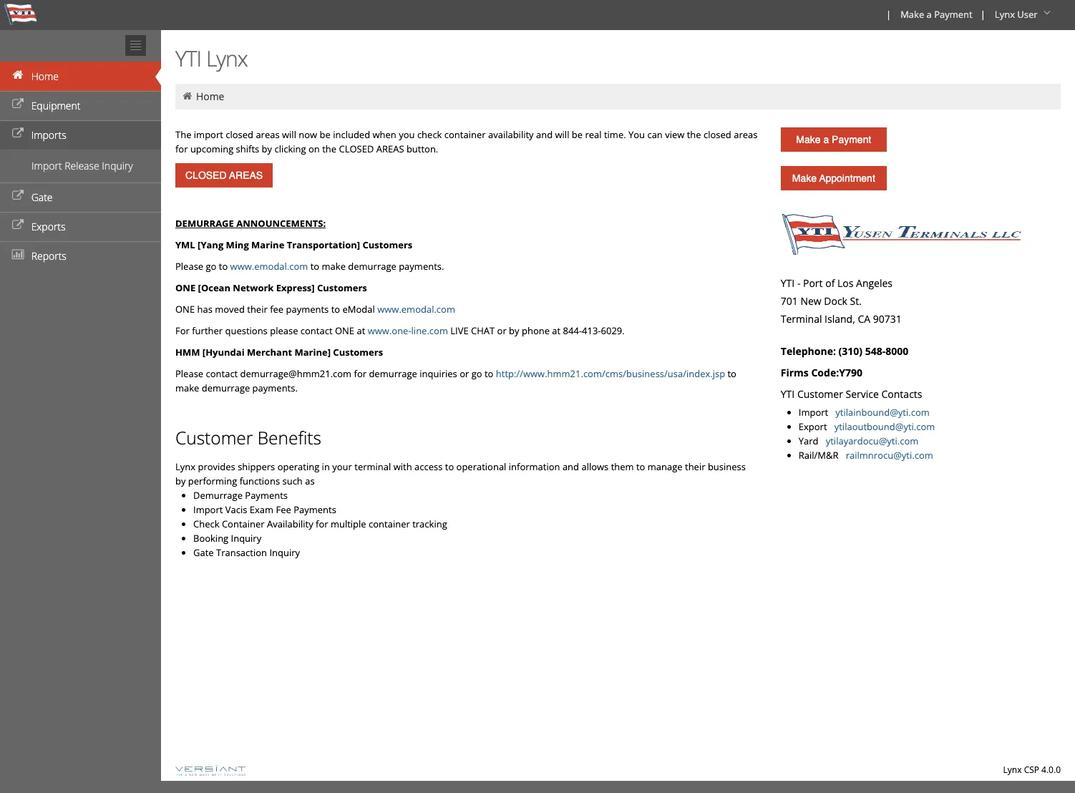 Task type: locate. For each thing, give the bounding box(es) containing it.
customer up the "provides"
[[175, 426, 253, 450]]

1 horizontal spatial make a payment link
[[895, 0, 978, 30]]

0 horizontal spatial go
[[206, 260, 217, 273]]

customers up "emodal"
[[317, 281, 367, 294]]

0 horizontal spatial by
[[175, 475, 186, 488]]

0 horizontal spatial for
[[175, 143, 188, 155]]

0 horizontal spatial areas
[[256, 128, 280, 141]]

1 vertical spatial external link image
[[11, 221, 25, 231]]

0 horizontal spatial make a payment
[[796, 134, 872, 145]]

lynx for lynx user
[[995, 8, 1015, 21]]

their left fee
[[247, 303, 268, 316]]

1 vertical spatial their
[[685, 460, 706, 473]]

yti up home image
[[175, 44, 201, 73]]

by right the shifts
[[262, 143, 272, 155]]

1 horizontal spatial www.emodal.com
[[377, 303, 455, 316]]

2 vertical spatial for
[[316, 518, 328, 531]]

contact down [hyundai
[[206, 367, 238, 380]]

equipment
[[31, 99, 81, 112]]

yti down firms
[[781, 387, 795, 401]]

[ocean
[[198, 281, 231, 294]]

vacis
[[225, 503, 247, 516]]

0 horizontal spatial contact
[[206, 367, 238, 380]]

will left real
[[555, 128, 570, 141]]

1 vertical spatial external link image
[[11, 191, 25, 201]]

2 external link image from the top
[[11, 191, 25, 201]]

or right chat
[[497, 324, 507, 337]]

1 horizontal spatial and
[[563, 460, 579, 473]]

for left multiple
[[316, 518, 328, 531]]

make down hmm
[[175, 382, 199, 395]]

customers right transportation]
[[363, 238, 413, 251]]

1 horizontal spatial closed
[[704, 128, 732, 141]]

inquiry down container
[[231, 532, 262, 545]]

external link image inside equipment link
[[11, 100, 25, 110]]

check
[[417, 128, 442, 141]]

2 vertical spatial inquiry
[[270, 546, 300, 559]]

0 vertical spatial external link image
[[11, 129, 25, 139]]

container right check
[[445, 128, 486, 141]]

2 horizontal spatial by
[[509, 324, 520, 337]]

import down imports at left top
[[32, 159, 62, 173]]

import for import release inquiry
[[32, 159, 62, 173]]

0 vertical spatial container
[[445, 128, 486, 141]]

1 vertical spatial container
[[369, 518, 410, 531]]

www.emodal.com up www.one-line.com link on the top of the page
[[377, 303, 455, 316]]

0 vertical spatial make
[[322, 260, 346, 273]]

make appointment
[[793, 173, 876, 184]]

areas up the shifts
[[256, 128, 280, 141]]

0 horizontal spatial the
[[322, 143, 337, 155]]

2 vertical spatial yti
[[781, 387, 795, 401]]

to up [ocean
[[219, 260, 228, 273]]

container left tracking
[[369, 518, 410, 531]]

external link image inside exports link
[[11, 221, 25, 231]]

transaction
[[216, 546, 267, 559]]

ytilayardocu@yti.com
[[826, 435, 919, 448]]

demurrage up "emodal"
[[348, 260, 397, 273]]

availability
[[267, 518, 313, 531]]

please
[[175, 260, 203, 273], [175, 367, 203, 380]]

areas right "view"
[[734, 128, 758, 141]]

2 external link image from the top
[[11, 221, 25, 231]]

2 | from the left
[[981, 8, 986, 21]]

home
[[31, 69, 59, 83], [196, 90, 224, 103]]

make a payment link
[[895, 0, 978, 30], [781, 127, 887, 152]]

one left [ocean
[[175, 281, 196, 294]]

questions
[[225, 324, 268, 337]]

0 horizontal spatial make
[[175, 382, 199, 395]]

terminal
[[355, 460, 391, 473]]

2 horizontal spatial inquiry
[[270, 546, 300, 559]]

one left has
[[175, 303, 195, 316]]

0 vertical spatial the
[[687, 128, 702, 141]]

for down for further questions please contact one at www.one-line.com live chat or by phone at 844-413-6029.
[[354, 367, 367, 380]]

0 vertical spatial external link image
[[11, 100, 25, 110]]

import up export
[[799, 406, 833, 419]]

0 vertical spatial and
[[536, 128, 553, 141]]

import inside lynx provides shippers operating in your terminal with access to operational information and allows them to manage their business by performing functions such as demurrage payments import vacis exam fee payments check container availability for multiple container tracking booking inquiry gate transaction inquiry
[[193, 503, 223, 516]]

1 vertical spatial contact
[[206, 367, 238, 380]]

1 vertical spatial make a payment
[[796, 134, 872, 145]]

express]
[[276, 281, 315, 294]]

external link image up bar chart icon
[[11, 191, 25, 201]]

will
[[282, 128, 296, 141], [555, 128, 570, 141]]

fee
[[270, 303, 284, 316]]

closed right "view"
[[704, 128, 732, 141]]

1 horizontal spatial will
[[555, 128, 570, 141]]

0 vertical spatial payments
[[245, 489, 288, 502]]

customers down www.one- on the left of the page
[[333, 346, 383, 359]]

one down "emodal"
[[335, 324, 354, 337]]

yti for yti customer service contacts
[[781, 387, 795, 401]]

0 horizontal spatial payments.
[[252, 382, 298, 395]]

0 vertical spatial import
[[32, 159, 62, 173]]

has
[[197, 303, 213, 316]]

1 vertical spatial make a payment link
[[781, 127, 887, 152]]

for down the
[[175, 143, 188, 155]]

external link image for exports
[[11, 221, 25, 231]]

yti inside yti - port of los angeles 701 new dock st. terminal island, ca 90731
[[781, 276, 795, 290]]

0 horizontal spatial |
[[887, 8, 892, 21]]

in
[[322, 460, 330, 473]]

please for please go to
[[175, 260, 203, 273]]

inquiry right release
[[102, 159, 133, 173]]

1 external link image from the top
[[11, 129, 25, 139]]

1 vertical spatial demurrage
[[369, 367, 417, 380]]

and left the allows
[[563, 460, 579, 473]]

imports
[[31, 128, 66, 142]]

0 horizontal spatial www.emodal.com link
[[230, 260, 308, 273]]

yard
[[799, 435, 819, 448]]

be right "now"
[[320, 128, 331, 141]]

ca
[[858, 312, 871, 326]]

terminal
[[781, 312, 822, 326]]

yti left -
[[781, 276, 795, 290]]

the import closed areas will now be included when you check container availability and will be real time.  you can view the closed areas for upcoming shifts by clicking on the closed areas button.
[[175, 128, 758, 155]]

by left performing
[[175, 475, 186, 488]]

customers for hmm [hyundai merchant marine] customers
[[333, 346, 383, 359]]

0 vertical spatial by
[[262, 143, 272, 155]]

1 horizontal spatial payments
[[294, 503, 336, 516]]

0 horizontal spatial gate
[[31, 190, 53, 204]]

external link image down home icon
[[11, 100, 25, 110]]

to left firms
[[728, 367, 737, 380]]

please down yml on the left top
[[175, 260, 203, 273]]

line.com
[[411, 324, 448, 337]]

external link image up bar chart icon
[[11, 221, 25, 231]]

to left "emodal"
[[331, 303, 340, 316]]

0 vertical spatial inquiry
[[102, 159, 133, 173]]

contact
[[301, 324, 333, 337], [206, 367, 238, 380]]

inquiry
[[102, 159, 133, 173], [231, 532, 262, 545], [270, 546, 300, 559]]

please down hmm
[[175, 367, 203, 380]]

closed up the shifts
[[226, 128, 254, 141]]

by left phone
[[509, 324, 520, 337]]

external link image for gate
[[11, 191, 25, 201]]

payments. up line.com
[[399, 260, 444, 273]]

0 horizontal spatial make a payment link
[[781, 127, 887, 152]]

lynx user link
[[989, 0, 1060, 30]]

port
[[803, 276, 823, 290]]

2 please from the top
[[175, 367, 203, 380]]

to right access
[[445, 460, 454, 473]]

dock
[[824, 294, 848, 308]]

demurrage down [hyundai
[[202, 382, 250, 395]]

telephone:
[[781, 344, 836, 358]]

customer
[[798, 387, 843, 401], [175, 426, 253, 450]]

the right on
[[322, 143, 337, 155]]

1 horizontal spatial payment
[[935, 8, 973, 21]]

and right availability at the top left of the page
[[536, 128, 553, 141]]

1 horizontal spatial areas
[[734, 128, 758, 141]]

for inside the import closed areas will now be included when you check container availability and will be real time.  you can view the closed areas for upcoming shifts by clicking on the closed areas button.
[[175, 143, 188, 155]]

will up "clicking"
[[282, 128, 296, 141]]

external link image
[[11, 100, 25, 110], [11, 221, 25, 231]]

versiant image
[[175, 766, 246, 776]]

at
[[357, 324, 365, 337], [552, 324, 561, 337]]

0 horizontal spatial or
[[460, 367, 469, 380]]

for further questions please contact one at www.one-line.com live chat or by phone at 844-413-6029.
[[175, 324, 625, 337]]

gate up 'exports'
[[31, 190, 53, 204]]

www.emodal.com link up www.one-line.com link on the top of the page
[[377, 303, 455, 316]]

0 horizontal spatial be
[[320, 128, 331, 141]]

0 horizontal spatial a
[[824, 134, 829, 145]]

1 vertical spatial make
[[175, 382, 199, 395]]

0 horizontal spatial container
[[369, 518, 410, 531]]

1 horizontal spatial their
[[685, 460, 706, 473]]

1 horizontal spatial home
[[196, 90, 224, 103]]

yti
[[175, 44, 201, 73], [781, 276, 795, 290], [781, 387, 795, 401]]

customer down firms code:y790
[[798, 387, 843, 401]]

www.emodal.com
[[230, 260, 308, 273], [377, 303, 455, 316]]

1 vertical spatial by
[[509, 324, 520, 337]]

0 vertical spatial yti
[[175, 44, 201, 73]]

shippers
[[238, 460, 275, 473]]

contact down one has moved their fee payments to emodal www.emodal.com
[[301, 324, 333, 337]]

1 please from the top
[[175, 260, 203, 273]]

home link right home image
[[196, 90, 224, 103]]

0 vertical spatial a
[[927, 8, 932, 21]]

to make demurrage payments.
[[175, 367, 737, 395]]

ytilayardocu@yti.com link
[[826, 435, 919, 448]]

ytilaoutbound@yti.com
[[835, 420, 935, 433]]

1 vertical spatial make
[[796, 134, 821, 145]]

www.emodal.com down marine
[[230, 260, 308, 273]]

and inside the import closed areas will now be included when you check container availability and will be real time.  you can view the closed areas for upcoming shifts by clicking on the closed areas button.
[[536, 128, 553, 141]]

payments.
[[399, 260, 444, 273], [252, 382, 298, 395]]

1 vertical spatial yti
[[781, 276, 795, 290]]

go right inquiries
[[472, 367, 482, 380]]

2 vertical spatial customers
[[333, 346, 383, 359]]

demurrage
[[193, 489, 243, 502]]

by inside lynx provides shippers operating in your terminal with access to operational information and allows them to manage their business by performing functions such as demurrage payments import vacis exam fee payments check container availability for multiple container tracking booking inquiry gate transaction inquiry
[[175, 475, 186, 488]]

and inside lynx provides shippers operating in your terminal with access to operational information and allows them to manage their business by performing functions such as demurrage payments import vacis exam fee payments check container availability for multiple container tracking booking inquiry gate transaction inquiry
[[563, 460, 579, 473]]

external link image for imports
[[11, 129, 25, 139]]

yti lynx
[[175, 44, 248, 73]]

at down "emodal"
[[357, 324, 365, 337]]

home right home image
[[196, 90, 224, 103]]

home right home icon
[[31, 69, 59, 83]]

los
[[838, 276, 854, 290]]

1 vertical spatial payments.
[[252, 382, 298, 395]]

ytilaoutbound@yti.com link
[[835, 420, 935, 433]]

make down transportation]
[[322, 260, 346, 273]]

payment up 'appointment'
[[832, 134, 872, 145]]

access
[[415, 460, 443, 473]]

be
[[320, 128, 331, 141], [572, 128, 583, 141]]

yml [yang ming marine transportation] customers
[[175, 238, 413, 251]]

0 vertical spatial demurrage
[[348, 260, 397, 273]]

home link
[[0, 62, 161, 91], [196, 90, 224, 103]]

their inside lynx provides shippers operating in your terminal with access to operational information and allows them to manage their business by performing functions such as demurrage payments import vacis exam fee payments check container availability for multiple container tracking booking inquiry gate transaction inquiry
[[685, 460, 706, 473]]

operating
[[278, 460, 320, 473]]

0 horizontal spatial import
[[32, 159, 62, 173]]

import up check
[[193, 503, 223, 516]]

0 vertical spatial home
[[31, 69, 59, 83]]

0 vertical spatial payment
[[935, 8, 973, 21]]

moved
[[215, 303, 245, 316]]

lynx for lynx provides shippers operating in your terminal with access to operational information and allows them to manage their business by performing functions such as demurrage payments import vacis exam fee payments check container availability for multiple container tracking booking inquiry gate transaction inquiry
[[175, 460, 196, 473]]

2 vertical spatial demurrage
[[202, 382, 250, 395]]

0 horizontal spatial at
[[357, 324, 365, 337]]

1 horizontal spatial container
[[445, 128, 486, 141]]

2 be from the left
[[572, 128, 583, 141]]

1 horizontal spatial make a payment
[[901, 8, 973, 21]]

external link image
[[11, 129, 25, 139], [11, 191, 25, 201]]

or right inquiries
[[460, 367, 469, 380]]

be left real
[[572, 128, 583, 141]]

0 vertical spatial please
[[175, 260, 203, 273]]

closed
[[226, 128, 254, 141], [704, 128, 732, 141]]

www.emodal.com link for one has moved their fee payments to emodal www.emodal.com
[[377, 303, 455, 316]]

lynx inside lynx provides shippers operating in your terminal with access to operational information and allows them to manage their business by performing functions such as demurrage payments import vacis exam fee payments check container availability for multiple container tracking booking inquiry gate transaction inquiry
[[175, 460, 196, 473]]

2 closed from the left
[[704, 128, 732, 141]]

please for please contact demurrage@hmm21.com for demurrage inquiries or go to
[[175, 367, 203, 380]]

payments
[[286, 303, 329, 316]]

0 horizontal spatial www.emodal.com
[[230, 260, 308, 273]]

customer benefits
[[175, 426, 321, 450]]

1 external link image from the top
[[11, 100, 25, 110]]

0 vertical spatial www.emodal.com link
[[230, 260, 308, 273]]

to down chat
[[485, 367, 494, 380]]

demurrage down www.one- on the left of the page
[[369, 367, 417, 380]]

www.one-line.com link
[[368, 324, 448, 337]]

go down [yang at the top left
[[206, 260, 217, 273]]

2 vertical spatial import
[[193, 503, 223, 516]]

2 areas from the left
[[734, 128, 758, 141]]

contacts
[[882, 387, 923, 401]]

angeles
[[856, 276, 893, 290]]

0 vertical spatial go
[[206, 260, 217, 273]]

payment
[[935, 8, 973, 21], [832, 134, 872, 145]]

0 horizontal spatial home
[[31, 69, 59, 83]]

external link image inside gate link
[[11, 191, 25, 201]]

www.emodal.com link
[[230, 260, 308, 273], [377, 303, 455, 316]]

the right "view"
[[687, 128, 702, 141]]

external link image left imports at left top
[[11, 129, 25, 139]]

payments. down the demurrage@hmm21.com
[[252, 382, 298, 395]]

hmm [hyundai merchant marine] customers
[[175, 346, 383, 359]]

0 horizontal spatial payment
[[832, 134, 872, 145]]

demurrage@hmm21.com
[[240, 367, 352, 380]]

tracking
[[413, 518, 447, 531]]

gate down booking
[[193, 546, 214, 559]]

1 horizontal spatial the
[[687, 128, 702, 141]]

performing
[[188, 475, 237, 488]]

0 vertical spatial one
[[175, 281, 196, 294]]

their right manage
[[685, 460, 706, 473]]

payments. inside the to make demurrage payments.
[[252, 382, 298, 395]]

1 horizontal spatial gate
[[193, 546, 214, 559]]

marine]
[[295, 346, 331, 359]]

new
[[801, 294, 822, 308]]

at left 844-
[[552, 324, 561, 337]]

now
[[299, 128, 317, 141]]

payment left lynx user on the top
[[935, 8, 973, 21]]

view
[[665, 128, 685, 141]]

information
[[509, 460, 560, 473]]

None submit
[[175, 163, 273, 188]]

for inside lynx provides shippers operating in your terminal with access to operational information and allows them to manage their business by performing functions such as demurrage payments import vacis exam fee payments check container availability for multiple container tracking booking inquiry gate transaction inquiry
[[316, 518, 328, 531]]

payments up the exam
[[245, 489, 288, 502]]

0 horizontal spatial payments
[[245, 489, 288, 502]]

www.emodal.com link down marine
[[230, 260, 308, 273]]

make
[[322, 260, 346, 273], [175, 382, 199, 395]]

0 vertical spatial make
[[901, 8, 925, 21]]

home link up equipment
[[0, 62, 161, 91]]

external link image inside the imports link
[[11, 129, 25, 139]]

lynx csp 4.0.0
[[1004, 764, 1061, 776]]

0 horizontal spatial their
[[247, 303, 268, 316]]

1 horizontal spatial inquiry
[[231, 532, 262, 545]]

2 horizontal spatial for
[[354, 367, 367, 380]]

1 horizontal spatial payments.
[[399, 260, 444, 273]]

1 vertical spatial one
[[175, 303, 195, 316]]

1 horizontal spatial go
[[472, 367, 482, 380]]

-
[[798, 276, 801, 290]]

payments up availability
[[294, 503, 336, 516]]

angle down image
[[1040, 8, 1055, 18]]

1 vertical spatial and
[[563, 460, 579, 473]]

one
[[175, 281, 196, 294], [175, 303, 195, 316], [335, 324, 354, 337]]

import release inquiry link
[[0, 155, 161, 177]]

inquiry down availability
[[270, 546, 300, 559]]



Task type: describe. For each thing, give the bounding box(es) containing it.
0 vertical spatial or
[[497, 324, 507, 337]]

90731
[[873, 312, 902, 326]]

exports link
[[0, 212, 161, 241]]

1 vertical spatial home
[[196, 90, 224, 103]]

1 vertical spatial www.emodal.com
[[377, 303, 455, 316]]

booking
[[193, 532, 229, 545]]

imports link
[[0, 120, 161, 150]]

1 vertical spatial or
[[460, 367, 469, 380]]

merchant
[[247, 346, 292, 359]]

reports
[[31, 249, 66, 263]]

manage
[[648, 460, 683, 473]]

yti for yti lynx
[[175, 44, 201, 73]]

export ytilaoutbound@yti.com yard ytilayardocu@yti.com rail/m&r railmnrocu@yti.com
[[799, 420, 935, 462]]

1 vertical spatial for
[[354, 367, 367, 380]]

time.
[[604, 128, 626, 141]]

exports
[[31, 220, 66, 233]]

included
[[333, 128, 370, 141]]

please go to www.emodal.com to make demurrage payments.
[[175, 260, 444, 273]]

1 vertical spatial payments
[[294, 503, 336, 516]]

areas
[[376, 143, 404, 155]]

ytilainbound@yti.com link
[[836, 406, 930, 419]]

button.
[[407, 143, 438, 155]]

one for one has moved their fee payments to emodal www.emodal.com
[[175, 303, 195, 316]]

http://www.hmm21.com/cms/business/usa/index.jsp link
[[496, 367, 725, 380]]

of
[[826, 276, 835, 290]]

service
[[846, 387, 879, 401]]

user
[[1018, 8, 1038, 21]]

1 vertical spatial a
[[824, 134, 829, 145]]

ming
[[226, 238, 249, 251]]

network
[[233, 281, 274, 294]]

when
[[373, 128, 397, 141]]

allows
[[582, 460, 609, 473]]

1 horizontal spatial home link
[[196, 90, 224, 103]]

http://www.hmm21.com/cms/business/usa/index.jsp
[[496, 367, 725, 380]]

1 vertical spatial customer
[[175, 426, 253, 450]]

clicking
[[275, 143, 306, 155]]

by inside the import closed areas will now be included when you check container availability and will be real time.  you can view the closed areas for upcoming shifts by clicking on the closed areas button.
[[262, 143, 272, 155]]

1 | from the left
[[887, 8, 892, 21]]

lynx for lynx csp 4.0.0
[[1004, 764, 1022, 776]]

8000
[[886, 344, 909, 358]]

0 vertical spatial payments.
[[399, 260, 444, 273]]

yti for yti - port of los angeles 701 new dock st. terminal island, ca 90731
[[781, 276, 795, 290]]

1 at from the left
[[357, 324, 365, 337]]

gate link
[[0, 183, 161, 212]]

2 will from the left
[[555, 128, 570, 141]]

appointment
[[820, 173, 876, 184]]

make inside the to make demurrage payments.
[[175, 382, 199, 395]]

firms
[[781, 366, 809, 380]]

business
[[708, 460, 746, 473]]

1 horizontal spatial make
[[322, 260, 346, 273]]

for
[[175, 324, 190, 337]]

1 horizontal spatial a
[[927, 8, 932, 21]]

0 vertical spatial make a payment
[[901, 8, 973, 21]]

www.emodal.com link for to make demurrage payments.
[[230, 260, 308, 273]]

to inside the to make demurrage payments.
[[728, 367, 737, 380]]

demurrage
[[175, 217, 234, 230]]

one for one [ocean network express] customers
[[175, 281, 196, 294]]

release
[[65, 159, 99, 173]]

1 vertical spatial payment
[[832, 134, 872, 145]]

to down transportation]
[[311, 260, 320, 273]]

[yang
[[198, 238, 224, 251]]

gate inside lynx provides shippers operating in your terminal with access to operational information and allows them to manage their business by performing functions such as demurrage payments import vacis exam fee payments check container availability for multiple container tracking booking inquiry gate transaction inquiry
[[193, 546, 214, 559]]

code:y790
[[812, 366, 863, 380]]

telephone: (310) 548-8000
[[781, 344, 909, 358]]

you
[[399, 128, 415, 141]]

0 vertical spatial contact
[[301, 324, 333, 337]]

csp
[[1024, 764, 1040, 776]]

0 vertical spatial customer
[[798, 387, 843, 401]]

real
[[585, 128, 602, 141]]

phone
[[522, 324, 550, 337]]

1 closed from the left
[[226, 128, 254, 141]]

home image
[[181, 91, 194, 101]]

844-
[[563, 324, 582, 337]]

closed
[[339, 143, 374, 155]]

rail/m&r
[[799, 449, 839, 462]]

please contact demurrage@hmm21.com for demurrage inquiries or go to http://www.hmm21.com/cms/business/usa/index.jsp
[[175, 367, 725, 380]]

customers for one [ocean network express] customers
[[317, 281, 367, 294]]

marine
[[251, 238, 285, 251]]

1 vertical spatial inquiry
[[231, 532, 262, 545]]

import for import
[[799, 406, 833, 419]]

(310)
[[839, 344, 863, 358]]

1 vertical spatial the
[[322, 143, 337, 155]]

0 vertical spatial customers
[[363, 238, 413, 251]]

st.
[[850, 294, 862, 308]]

home image
[[11, 70, 25, 80]]

you
[[629, 128, 645, 141]]

4.0.0
[[1042, 764, 1061, 776]]

1 areas from the left
[[256, 128, 280, 141]]

railmnrocu@yti.com link
[[846, 449, 934, 462]]

availability
[[488, 128, 534, 141]]

them
[[611, 460, 634, 473]]

check
[[193, 518, 220, 531]]

your
[[332, 460, 352, 473]]

[hyundai
[[203, 346, 245, 359]]

lynx user
[[995, 8, 1038, 21]]

www.one-
[[368, 324, 411, 337]]

island,
[[825, 312, 856, 326]]

1 will from the left
[[282, 128, 296, 141]]

one has moved their fee payments to emodal www.emodal.com
[[175, 303, 455, 316]]

can
[[648, 128, 663, 141]]

container inside the import closed areas will now be included when you check container availability and will be real time.  you can view the closed areas for upcoming shifts by clicking on the closed areas button.
[[445, 128, 486, 141]]

lynx provides shippers operating in your terminal with access to operational information and allows them to manage their business by performing functions such as demurrage payments import vacis exam fee payments check container availability for multiple container tracking booking inquiry gate transaction inquiry
[[175, 460, 746, 559]]

bar chart image
[[11, 250, 25, 260]]

2 vertical spatial make
[[793, 173, 817, 184]]

container inside lynx provides shippers operating in your terminal with access to operational information and allows them to manage their business by performing functions such as demurrage payments import vacis exam fee payments check container availability for multiple container tracking booking inquiry gate transaction inquiry
[[369, 518, 410, 531]]

yti customer service contacts
[[781, 387, 923, 401]]

equipment link
[[0, 91, 161, 120]]

2 at from the left
[[552, 324, 561, 337]]

yml
[[175, 238, 195, 251]]

emodal
[[343, 303, 375, 316]]

1 be from the left
[[320, 128, 331, 141]]

external link image for equipment
[[11, 100, 25, 110]]

multiple
[[331, 518, 366, 531]]

functions
[[240, 475, 280, 488]]

inquiries
[[420, 367, 457, 380]]

make appointment link
[[781, 166, 887, 190]]

to right them
[[637, 460, 646, 473]]

demurrage inside the to make demurrage payments.
[[202, 382, 250, 395]]

ytilainbound@yti.com
[[836, 406, 930, 419]]

0 vertical spatial www.emodal.com
[[230, 260, 308, 273]]

0 horizontal spatial home link
[[0, 62, 161, 91]]

2 vertical spatial one
[[335, 324, 354, 337]]

import
[[194, 128, 223, 141]]

701
[[781, 294, 798, 308]]



Task type: vqa. For each thing, say whether or not it's contained in the screenshot.
www.emodal.com link to the bottom
yes



